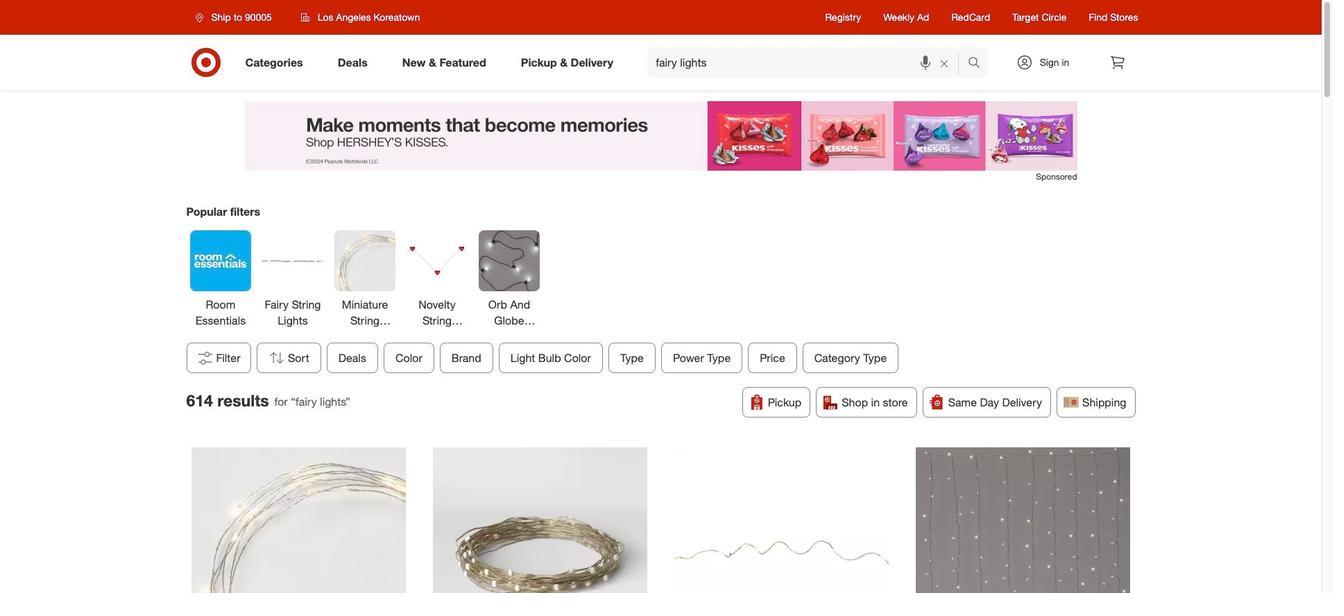Task type: locate. For each thing, give the bounding box(es) containing it.
90ct extended led fairy lights - room essentials™ image
[[191, 448, 406, 593], [191, 448, 406, 593]]

advertisement element
[[245, 101, 1077, 171]]

northlight 100ct led micro fairy lights warm white - 16.25' copper wire image
[[674, 448, 889, 593], [674, 448, 889, 593]]

14.56' x 14.56' 40rgb led fairy lights with remote control - room essentials™ image
[[433, 448, 647, 593], [433, 448, 647, 593]]

100ltr led plug-in curtain string lights with clips - room essentials™ image
[[916, 448, 1130, 593], [916, 448, 1130, 593]]



Task type: describe. For each thing, give the bounding box(es) containing it.
What can we help you find? suggestions appear below search field
[[647, 47, 971, 78]]



Task type: vqa. For each thing, say whether or not it's contained in the screenshot.
14.56' x 14.56' 40RGB LED Fairy Lights with Remote Control - Room Essentials™ image
yes



